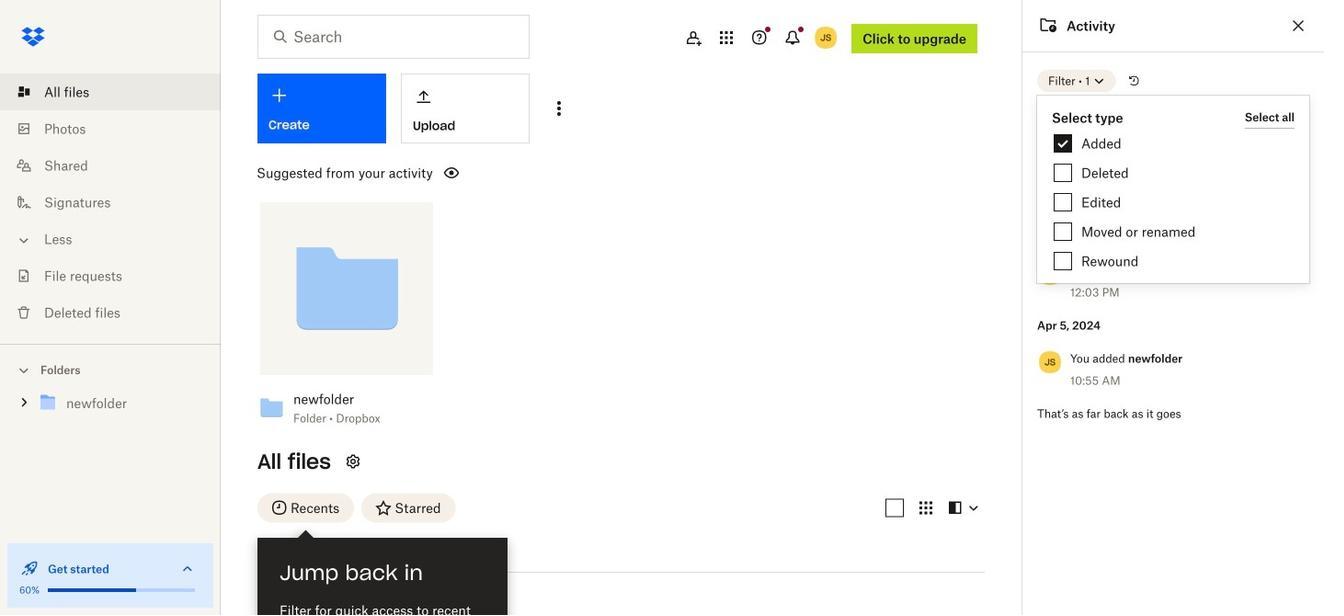 Task type: describe. For each thing, give the bounding box(es) containing it.
moved or renamed checkbox item
[[1037, 217, 1309, 246]]

close right sidebar image
[[1287, 15, 1309, 37]]

getting started progress progress bar
[[48, 588, 136, 592]]

less image
[[15, 231, 33, 250]]

added checkbox item
[[1037, 129, 1309, 158]]



Task type: locate. For each thing, give the bounding box(es) containing it.
list item
[[0, 74, 221, 110]]

deleted checkbox item
[[1037, 158, 1309, 188]]

dropbox image
[[15, 18, 51, 55]]

folder, newfolder row
[[258, 591, 486, 615]]

edited checkbox item
[[1037, 188, 1309, 217]]

Search in folder "Dropbox" text field
[[293, 26, 491, 48]]

rewound checkbox item
[[1037, 246, 1309, 276]]

list
[[0, 63, 221, 344]]

rewind this folder image
[[1127, 74, 1141, 88]]



Task type: vqa. For each thing, say whether or not it's contained in the screenshot.
the Added 'checkbox item'
yes



